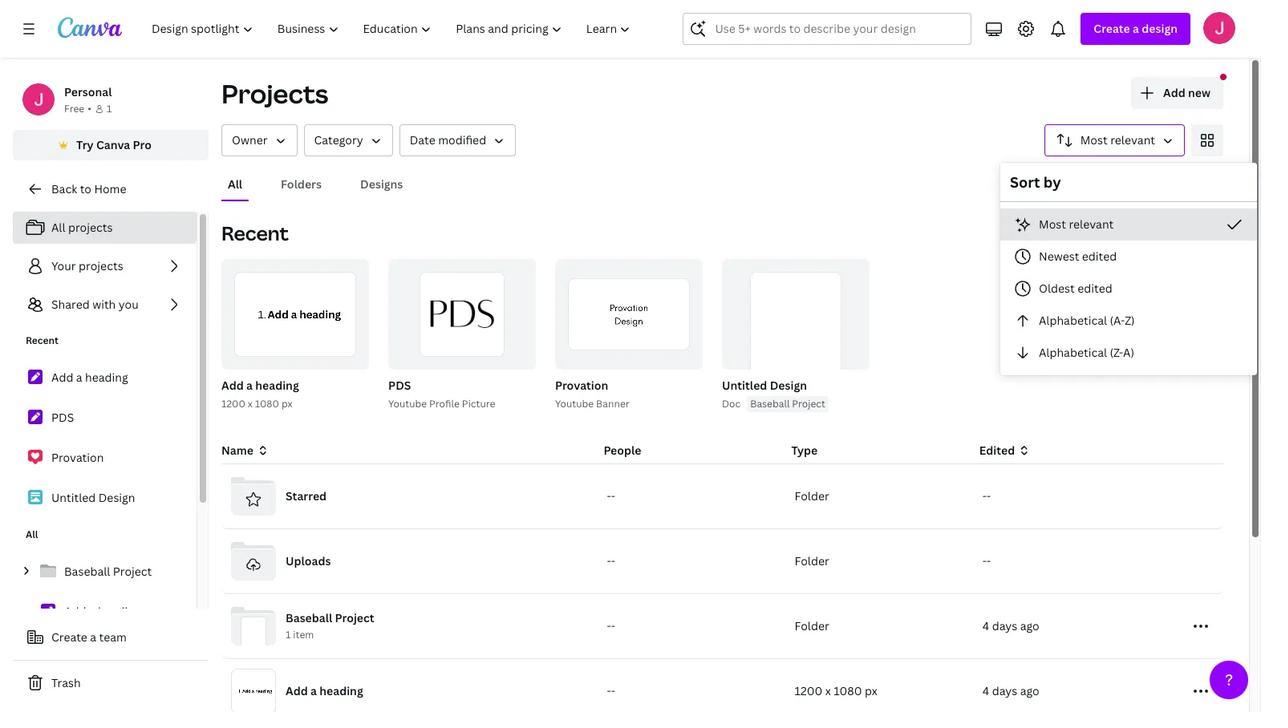 Task type: vqa. For each thing, say whether or not it's contained in the screenshot.
left FONTS
no



Task type: describe. For each thing, give the bounding box(es) containing it.
oldest edited button
[[1001, 273, 1257, 305]]

add new
[[1163, 85, 1211, 100]]

4 for 1200 x 1080 px
[[983, 684, 989, 699]]

baseball project link
[[13, 555, 197, 589]]

projects for your projects
[[79, 258, 123, 274]]

1 inside baseball project 1 item
[[286, 629, 291, 642]]

projects
[[221, 76, 329, 111]]

type
[[792, 443, 818, 458]]

relevant inside option
[[1069, 217, 1114, 232]]

try
[[76, 137, 94, 152]]

edited
[[979, 443, 1015, 458]]

designs button
[[354, 169, 409, 200]]

all button
[[221, 169, 249, 200]]

pds youtube profile picture
[[388, 378, 495, 411]]

doc
[[722, 397, 741, 411]]

alphabetical for alphabetical (a-z)
[[1039, 313, 1107, 328]]

back to home link
[[13, 173, 209, 205]]

sort
[[1010, 173, 1040, 192]]

provation button
[[555, 376, 608, 396]]

untitled design link
[[13, 481, 197, 515]]

oldest edited
[[1039, 281, 1113, 296]]

x inside the add a heading 1200 x 1080 px
[[248, 397, 253, 411]]

item
[[293, 629, 314, 642]]

Sort by button
[[1044, 124, 1185, 156]]

free •
[[64, 102, 91, 116]]

days for folder
[[992, 619, 1018, 634]]

•
[[88, 102, 91, 116]]

baseball project 1 item
[[286, 611, 374, 642]]

add a heading button
[[221, 376, 299, 396]]

sort by list box
[[1001, 209, 1257, 369]]

create for create a team
[[51, 630, 87, 645]]

add a heading 1200 x 1080 px
[[221, 378, 299, 411]]

1 vertical spatial untitled
[[51, 490, 96, 505]]

name
[[221, 443, 253, 458]]

with
[[92, 297, 116, 312]]

shared
[[51, 297, 90, 312]]

2 add a heading link from the top
[[13, 595, 197, 629]]

designs
[[360, 177, 403, 192]]

canva
[[96, 137, 130, 152]]

most inside option
[[1039, 217, 1066, 232]]

project inside baseball project 1 item
[[335, 611, 374, 626]]

0 horizontal spatial recent
[[26, 334, 59, 347]]

provation for provation youtube banner
[[555, 378, 608, 393]]

px inside the add a heading 1200 x 1080 px
[[282, 397, 292, 411]]

newest
[[1039, 249, 1079, 264]]

list containing all projects
[[13, 212, 197, 321]]

1200 x 1080 px
[[795, 684, 878, 699]]

james peterson image
[[1204, 12, 1236, 44]]

date
[[410, 132, 435, 148]]

shared with you
[[51, 297, 139, 312]]

all projects link
[[13, 212, 197, 244]]

edited for oldest edited
[[1078, 281, 1113, 296]]

Date modified button
[[399, 124, 516, 156]]

pds for pds
[[51, 410, 74, 425]]

z)
[[1125, 313, 1135, 328]]

0 vertical spatial most relevant
[[1081, 132, 1155, 148]]

0 vertical spatial add a heading
[[51, 370, 128, 385]]

baseball inside "button"
[[750, 397, 790, 411]]

edited for newest edited
[[1082, 249, 1117, 264]]

owner
[[232, 132, 268, 148]]

design
[[1142, 21, 1178, 36]]

add up pds link
[[51, 370, 73, 385]]

project inside baseball project link
[[113, 564, 152, 579]]

baseball project button
[[747, 396, 829, 412]]

1 horizontal spatial px
[[865, 684, 878, 699]]

add inside dropdown button
[[1163, 85, 1186, 100]]

all projects
[[51, 220, 113, 235]]

days for 1200 x 1080 px
[[992, 684, 1018, 699]]

add up "create a team"
[[64, 604, 86, 619]]

category
[[314, 132, 363, 148]]

untitled design button
[[722, 376, 807, 396]]

by
[[1044, 173, 1061, 192]]

provation for provation
[[51, 450, 104, 465]]

try canva pro
[[76, 137, 152, 152]]

a down 'item'
[[311, 684, 317, 699]]

of
[[339, 351, 351, 363]]

personal
[[64, 84, 112, 99]]

newest edited
[[1039, 249, 1117, 264]]

date modified
[[410, 132, 486, 148]]

folders button
[[274, 169, 328, 200]]

uploads
[[286, 554, 331, 569]]

heading down baseball project 1 item
[[320, 684, 363, 699]]

4 days ago for 1200 x 1080 px
[[983, 684, 1040, 699]]

Category button
[[304, 124, 393, 156]]

edited button
[[979, 442, 1155, 460]]

you
[[119, 297, 139, 312]]

people
[[604, 443, 641, 458]]

add new button
[[1131, 77, 1224, 109]]

1 vertical spatial baseball
[[64, 564, 110, 579]]

trash
[[51, 676, 81, 691]]

your
[[51, 258, 76, 274]]

2
[[353, 351, 358, 363]]

1200 inside the add a heading 1200 x 1080 px
[[221, 397, 245, 411]]

folders
[[281, 177, 322, 192]]

1 horizontal spatial most
[[1081, 132, 1108, 148]]

1 vertical spatial 1200
[[795, 684, 823, 699]]

1 vertical spatial x
[[825, 684, 831, 699]]

most relevant button
[[1001, 209, 1257, 241]]

provation link
[[13, 441, 197, 475]]

1080 inside the add a heading 1200 x 1080 px
[[255, 397, 279, 411]]

trash link
[[13, 668, 209, 700]]

2 vertical spatial all
[[26, 528, 38, 542]]

all for all button
[[228, 177, 242, 192]]

1 of 2
[[332, 351, 358, 363]]

pro
[[133, 137, 152, 152]]

youtube for provation
[[555, 397, 594, 411]]

try canva pro button
[[13, 130, 209, 160]]



Task type: locate. For each thing, give the bounding box(es) containing it.
1 horizontal spatial baseball
[[286, 611, 332, 626]]

pds button
[[388, 376, 411, 396]]

0 vertical spatial untitled
[[722, 378, 767, 393]]

list
[[13, 212, 197, 321], [13, 361, 197, 515], [13, 555, 197, 712]]

most relevant
[[1081, 132, 1155, 148], [1039, 217, 1114, 232]]

youtube
[[388, 397, 427, 411], [555, 397, 594, 411]]

heading inside the add a heading 1200 x 1080 px
[[255, 378, 299, 393]]

picture
[[462, 397, 495, 411]]

1 horizontal spatial youtube
[[555, 397, 594, 411]]

recent down shared
[[26, 334, 59, 347]]

home
[[94, 181, 126, 197]]

1 vertical spatial list
[[13, 361, 197, 515]]

newest edited button
[[1001, 241, 1257, 273]]

1200
[[221, 397, 245, 411], [795, 684, 823, 699]]

1 vertical spatial 4 days ago
[[983, 684, 1040, 699]]

0 vertical spatial 4
[[983, 619, 989, 634]]

edited up the "oldest edited"
[[1082, 249, 1117, 264]]

modified
[[438, 132, 486, 148]]

folder
[[795, 489, 829, 504], [795, 554, 829, 569], [795, 619, 829, 634]]

untitled inside button
[[722, 378, 767, 393]]

create a team button
[[13, 622, 209, 654]]

pds for pds youtube profile picture
[[388, 378, 411, 393]]

a)
[[1123, 345, 1134, 360]]

0 horizontal spatial most
[[1039, 217, 1066, 232]]

0 vertical spatial recent
[[221, 220, 289, 246]]

0 vertical spatial x
[[248, 397, 253, 411]]

create a design
[[1094, 21, 1178, 36]]

sort by
[[1010, 173, 1061, 192]]

4
[[983, 619, 989, 634], [983, 684, 989, 699]]

pds inside pds youtube profile picture
[[388, 378, 411, 393]]

baseball down untitled design button at the right
[[750, 397, 790, 411]]

2 horizontal spatial baseball
[[750, 397, 790, 411]]

0 vertical spatial baseball project
[[750, 397, 826, 411]]

1 left of
[[332, 351, 337, 363]]

1 for 1 of 2
[[332, 351, 337, 363]]

1 vertical spatial 1
[[332, 351, 337, 363]]

2 vertical spatial baseball
[[286, 611, 332, 626]]

2 alphabetical from the top
[[1039, 345, 1107, 360]]

1 horizontal spatial design
[[770, 378, 807, 393]]

0 vertical spatial baseball
[[750, 397, 790, 411]]

add down 'item'
[[286, 684, 308, 699]]

recent
[[221, 220, 289, 246], [26, 334, 59, 347]]

alphabetical down the "oldest edited"
[[1039, 313, 1107, 328]]

name button
[[221, 442, 270, 460]]

0 vertical spatial project
[[792, 397, 826, 411]]

untitled up "doc"
[[722, 378, 767, 393]]

projects for all projects
[[68, 220, 113, 235]]

design down the provation link
[[98, 490, 135, 505]]

4 days ago
[[983, 619, 1040, 634], [983, 684, 1040, 699]]

ago
[[1020, 619, 1040, 634], [1020, 684, 1040, 699]]

baseball up "create a team"
[[64, 564, 110, 579]]

a left team at the bottom left of the page
[[90, 630, 96, 645]]

2 folder from the top
[[795, 554, 829, 569]]

provation youtube banner
[[555, 378, 630, 411]]

1 vertical spatial folder
[[795, 554, 829, 569]]

1 horizontal spatial 1080
[[834, 684, 862, 699]]

alphabetical down alphabetical (a-z)
[[1039, 345, 1107, 360]]

1 horizontal spatial all
[[51, 220, 65, 235]]

a inside dropdown button
[[1133, 21, 1139, 36]]

youtube for pds
[[388, 397, 427, 411]]

baseball project inside "button"
[[750, 397, 826, 411]]

provation inside provation youtube banner
[[555, 378, 608, 393]]

2 vertical spatial folder
[[795, 619, 829, 634]]

Owner button
[[221, 124, 297, 156]]

1 vertical spatial add a heading
[[64, 604, 141, 619]]

None search field
[[683, 13, 972, 45]]

a up pds link
[[76, 370, 82, 385]]

0 horizontal spatial x
[[248, 397, 253, 411]]

create left team at the bottom left of the page
[[51, 630, 87, 645]]

1 vertical spatial create
[[51, 630, 87, 645]]

0 horizontal spatial untitled design
[[51, 490, 135, 505]]

add up name
[[221, 378, 244, 393]]

pds
[[388, 378, 411, 393], [51, 410, 74, 425]]

2 horizontal spatial 1
[[332, 351, 337, 363]]

0 vertical spatial folder
[[795, 489, 829, 504]]

project
[[792, 397, 826, 411], [113, 564, 152, 579], [335, 611, 374, 626]]

list containing add a heading
[[13, 361, 197, 515]]

2 4 days ago from the top
[[983, 684, 1040, 699]]

1 horizontal spatial x
[[825, 684, 831, 699]]

folder for starred
[[795, 489, 829, 504]]

0 vertical spatial provation
[[555, 378, 608, 393]]

alphabetical inside alphabetical (a-z) button
[[1039, 313, 1107, 328]]

alphabetical
[[1039, 313, 1107, 328], [1039, 345, 1107, 360]]

baseball project down untitled design button at the right
[[750, 397, 826, 411]]

1 vertical spatial days
[[992, 684, 1018, 699]]

provation down pds link
[[51, 450, 104, 465]]

list containing baseball project
[[13, 555, 197, 712]]

1 folder from the top
[[795, 489, 829, 504]]

2 vertical spatial 1
[[286, 629, 291, 642]]

1 vertical spatial relevant
[[1069, 217, 1114, 232]]

baseball
[[750, 397, 790, 411], [64, 564, 110, 579], [286, 611, 332, 626]]

relevant down add new dropdown button
[[1111, 132, 1155, 148]]

profile
[[429, 397, 460, 411]]

all inside list
[[51, 220, 65, 235]]

4 for folder
[[983, 619, 989, 634]]

starred
[[286, 489, 327, 504]]

1 alphabetical from the top
[[1039, 313, 1107, 328]]

youtube down provation button
[[555, 397, 594, 411]]

2 youtube from the left
[[555, 397, 594, 411]]

add inside the add a heading 1200 x 1080 px
[[221, 378, 244, 393]]

0 vertical spatial add a heading link
[[13, 361, 197, 395]]

untitled design
[[722, 378, 807, 393], [51, 490, 135, 505]]

0 horizontal spatial project
[[113, 564, 152, 579]]

3 list from the top
[[13, 555, 197, 712]]

1 right •
[[107, 102, 112, 116]]

1 vertical spatial projects
[[79, 258, 123, 274]]

2 vertical spatial list
[[13, 555, 197, 712]]

baseball inside baseball project 1 item
[[286, 611, 332, 626]]

add a heading
[[51, 370, 128, 385], [64, 604, 141, 619], [286, 684, 363, 699]]

0 vertical spatial 1080
[[255, 397, 279, 411]]

0 horizontal spatial untitled
[[51, 490, 96, 505]]

0 horizontal spatial baseball project
[[64, 564, 152, 579]]

add a heading up create a team "button"
[[64, 604, 141, 619]]

(z-
[[1110, 345, 1123, 360]]

add a heading up pds link
[[51, 370, 128, 385]]

all for all projects
[[51, 220, 65, 235]]

oldest edited option
[[1001, 273, 1257, 305]]

1 horizontal spatial project
[[335, 611, 374, 626]]

4 days ago for folder
[[983, 619, 1040, 634]]

design up baseball project "button"
[[770, 378, 807, 393]]

1 vertical spatial baseball project
[[64, 564, 152, 579]]

provation up the banner
[[555, 378, 608, 393]]

0 horizontal spatial 1200
[[221, 397, 245, 411]]

2 ago from the top
[[1020, 684, 1040, 699]]

add a heading link up team at the bottom left of the page
[[13, 595, 197, 629]]

your projects link
[[13, 250, 197, 282]]

0 vertical spatial 1200
[[221, 397, 245, 411]]

1 horizontal spatial baseball project
[[750, 397, 826, 411]]

0 horizontal spatial 1080
[[255, 397, 279, 411]]

oldest
[[1039, 281, 1075, 296]]

banner
[[596, 397, 630, 411]]

youtube down 'pds' button
[[388, 397, 427, 411]]

to
[[80, 181, 91, 197]]

add left new
[[1163, 85, 1186, 100]]

a inside "button"
[[90, 630, 96, 645]]

0 vertical spatial px
[[282, 397, 292, 411]]

0 vertical spatial projects
[[68, 220, 113, 235]]

shared with you link
[[13, 289, 197, 321]]

1 vertical spatial 1080
[[834, 684, 862, 699]]

0 horizontal spatial 1
[[107, 102, 112, 116]]

newest edited option
[[1001, 241, 1257, 273]]

add a heading down 'item'
[[286, 684, 363, 699]]

pds link
[[13, 401, 197, 435]]

most relevant up newest edited on the right of page
[[1039, 217, 1114, 232]]

alphabetical (a-z) button
[[1001, 305, 1257, 337]]

2 vertical spatial add a heading
[[286, 684, 363, 699]]

projects right the your
[[79, 258, 123, 274]]

most relevant down add new dropdown button
[[1081, 132, 1155, 148]]

0 vertical spatial relevant
[[1111, 132, 1155, 148]]

2 4 from the top
[[983, 684, 989, 699]]

1 vertical spatial pds
[[51, 410, 74, 425]]

all
[[228, 177, 242, 192], [51, 220, 65, 235], [26, 528, 38, 542]]

free
[[64, 102, 84, 116]]

1 days from the top
[[992, 619, 1018, 634]]

alphabetical (z-a) button
[[1001, 337, 1257, 369]]

add a heading link up pds link
[[13, 361, 197, 395]]

alphabetical for alphabetical (z-a)
[[1039, 345, 1107, 360]]

recent down all button
[[221, 220, 289, 246]]

alphabetical (z-a) option
[[1001, 337, 1257, 369]]

a
[[1133, 21, 1139, 36], [76, 370, 82, 385], [246, 378, 253, 393], [89, 604, 95, 619], [90, 630, 96, 645], [311, 684, 317, 699]]

0 vertical spatial ago
[[1020, 619, 1040, 634]]

alphabetical (a-z)
[[1039, 313, 1135, 328]]

back to home
[[51, 181, 126, 197]]

px
[[282, 397, 292, 411], [865, 684, 878, 699]]

design inside list
[[98, 490, 135, 505]]

0 vertical spatial all
[[228, 177, 242, 192]]

your projects
[[51, 258, 123, 274]]

back
[[51, 181, 77, 197]]

add
[[1163, 85, 1186, 100], [51, 370, 73, 385], [221, 378, 244, 393], [64, 604, 86, 619], [286, 684, 308, 699]]

1 vertical spatial ago
[[1020, 684, 1040, 699]]

0 horizontal spatial youtube
[[388, 397, 427, 411]]

0 vertical spatial edited
[[1082, 249, 1117, 264]]

heading up 'name' button
[[255, 378, 299, 393]]

most relevant inside option
[[1039, 217, 1114, 232]]

-
[[607, 489, 611, 504], [611, 489, 615, 504], [983, 489, 987, 504], [987, 489, 991, 504], [607, 554, 611, 569], [611, 554, 615, 569], [983, 554, 987, 569], [987, 554, 991, 569], [607, 619, 611, 634], [611, 619, 615, 634], [607, 684, 611, 699], [611, 684, 615, 699]]

alphabetical (z-a)
[[1039, 345, 1134, 360]]

youtube inside pds youtube profile picture
[[388, 397, 427, 411]]

0 vertical spatial alphabetical
[[1039, 313, 1107, 328]]

1 4 from the top
[[983, 619, 989, 634]]

1 vertical spatial px
[[865, 684, 878, 699]]

0 horizontal spatial provation
[[51, 450, 104, 465]]

x
[[248, 397, 253, 411], [825, 684, 831, 699]]

2 horizontal spatial project
[[792, 397, 826, 411]]

all inside button
[[228, 177, 242, 192]]

alphabetical inside 'alphabetical (z-a)' button
[[1039, 345, 1107, 360]]

design
[[770, 378, 807, 393], [98, 490, 135, 505]]

a up "create a team"
[[89, 604, 95, 619]]

1 vertical spatial edited
[[1078, 281, 1113, 296]]

1 vertical spatial add a heading link
[[13, 595, 197, 629]]

new
[[1188, 85, 1211, 100]]

a inside the add a heading 1200 x 1080 px
[[246, 378, 253, 393]]

1 for 1
[[107, 102, 112, 116]]

project inside baseball project "button"
[[792, 397, 826, 411]]

2 days from the top
[[992, 684, 1018, 699]]

1 horizontal spatial untitled
[[722, 378, 767, 393]]

relevant up newest edited on the right of page
[[1069, 217, 1114, 232]]

baseball project up team at the bottom left of the page
[[64, 564, 152, 579]]

1 4 days ago from the top
[[983, 619, 1040, 634]]

untitled design down the provation link
[[51, 490, 135, 505]]

0 vertical spatial 4 days ago
[[983, 619, 1040, 634]]

1 list from the top
[[13, 212, 197, 321]]

1 vertical spatial project
[[113, 564, 152, 579]]

projects
[[68, 220, 113, 235], [79, 258, 123, 274]]

relevant
[[1111, 132, 1155, 148], [1069, 217, 1114, 232]]

edited
[[1082, 249, 1117, 264], [1078, 281, 1113, 296]]

(a-
[[1110, 313, 1125, 328]]

0 horizontal spatial pds
[[51, 410, 74, 425]]

1 horizontal spatial create
[[1094, 21, 1130, 36]]

0 horizontal spatial design
[[98, 490, 135, 505]]

1 horizontal spatial 1
[[286, 629, 291, 642]]

create inside create a design dropdown button
[[1094, 21, 1130, 36]]

ago for 1200 x 1080 px
[[1020, 684, 1040, 699]]

baseball up 'item'
[[286, 611, 332, 626]]

1 add a heading link from the top
[[13, 361, 197, 395]]

0 vertical spatial list
[[13, 212, 197, 321]]

1 vertical spatial all
[[51, 220, 65, 235]]

baseball project
[[750, 397, 826, 411], [64, 564, 152, 579]]

2 vertical spatial project
[[335, 611, 374, 626]]

1 vertical spatial design
[[98, 490, 135, 505]]

heading up team at the bottom left of the page
[[98, 604, 141, 619]]

1 ago from the top
[[1020, 619, 1040, 634]]

alphabetical (a-z) option
[[1001, 305, 1257, 337]]

ago for folder
[[1020, 619, 1040, 634]]

days
[[992, 619, 1018, 634], [992, 684, 1018, 699]]

--
[[607, 489, 615, 504], [983, 489, 991, 504], [607, 554, 615, 569], [983, 554, 991, 569], [607, 619, 615, 634], [607, 684, 615, 699]]

heading up pds link
[[85, 370, 128, 385]]

0 vertical spatial 1
[[107, 102, 112, 116]]

0 vertical spatial design
[[770, 378, 807, 393]]

1 vertical spatial untitled design
[[51, 490, 135, 505]]

1 youtube from the left
[[388, 397, 427, 411]]

edited up alphabetical (a-z)
[[1078, 281, 1113, 296]]

0 vertical spatial most
[[1081, 132, 1108, 148]]

1 vertical spatial alphabetical
[[1039, 345, 1107, 360]]

1 left 'item'
[[286, 629, 291, 642]]

untitled
[[722, 378, 767, 393], [51, 490, 96, 505]]

team
[[99, 630, 127, 645]]

1 vertical spatial most relevant
[[1039, 217, 1114, 232]]

untitled down the provation link
[[51, 490, 96, 505]]

0 vertical spatial untitled design
[[722, 378, 807, 393]]

2 list from the top
[[13, 361, 197, 515]]

1 horizontal spatial recent
[[221, 220, 289, 246]]

1 horizontal spatial pds
[[388, 378, 411, 393]]

1 vertical spatial 4
[[983, 684, 989, 699]]

1 horizontal spatial untitled design
[[722, 378, 807, 393]]

untitled design up baseball project "button"
[[722, 378, 807, 393]]

0 horizontal spatial create
[[51, 630, 87, 645]]

Search search field
[[715, 14, 940, 44]]

1 horizontal spatial provation
[[555, 378, 608, 393]]

0 vertical spatial days
[[992, 619, 1018, 634]]

create left design
[[1094, 21, 1130, 36]]

0 horizontal spatial baseball
[[64, 564, 110, 579]]

top level navigation element
[[141, 13, 645, 45]]

0 vertical spatial create
[[1094, 21, 1130, 36]]

3 folder from the top
[[795, 619, 829, 634]]

create a design button
[[1081, 13, 1191, 45]]

create inside create a team "button"
[[51, 630, 87, 645]]

0 horizontal spatial px
[[282, 397, 292, 411]]

youtube inside provation youtube banner
[[555, 397, 594, 411]]

a up 'name' button
[[246, 378, 253, 393]]

projects down back to home
[[68, 220, 113, 235]]

0 vertical spatial pds
[[388, 378, 411, 393]]

0 horizontal spatial all
[[26, 528, 38, 542]]

most relevant option
[[1001, 209, 1257, 241]]

create for create a design
[[1094, 21, 1130, 36]]

design inside button
[[770, 378, 807, 393]]

folder for uploads
[[795, 554, 829, 569]]

create a team
[[51, 630, 127, 645]]

provation
[[555, 378, 608, 393], [51, 450, 104, 465]]

a left design
[[1133, 21, 1139, 36]]



